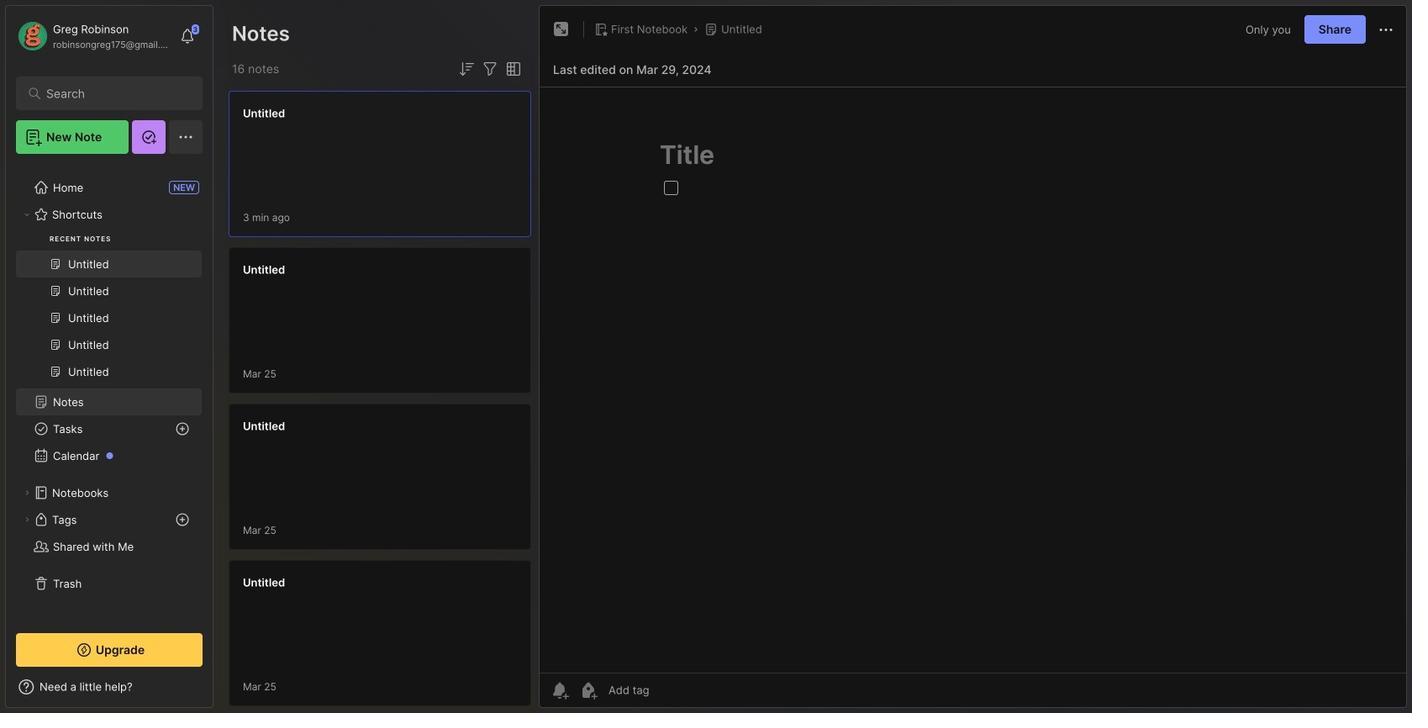 Task type: locate. For each thing, give the bounding box(es) containing it.
None search field
[[46, 83, 180, 103]]

more actions image
[[1377, 20, 1397, 40]]

Search text field
[[46, 86, 180, 102]]

tree inside main element
[[6, 98, 213, 618]]

add tag image
[[579, 680, 599, 701]]

WHAT'S NEW field
[[6, 674, 213, 701]]

add a reminder image
[[550, 680, 570, 701]]

tree
[[6, 98, 213, 618]]

none search field inside main element
[[46, 83, 180, 103]]

add filters image
[[480, 59, 500, 79]]

View options field
[[500, 59, 524, 79]]

expand notebooks image
[[22, 488, 32, 498]]

Sort options field
[[457, 59, 477, 79]]

group
[[16, 125, 202, 395]]

note window element
[[539, 5, 1408, 712]]



Task type: vqa. For each thing, say whether or not it's contained in the screenshot.
View options Field
yes



Task type: describe. For each thing, give the bounding box(es) containing it.
group inside main element
[[16, 125, 202, 395]]

expand tags image
[[22, 515, 32, 525]]

click to collapse image
[[212, 682, 225, 702]]

main element
[[0, 0, 219, 713]]

Add tag field
[[607, 683, 733, 698]]

Account field
[[16, 19, 172, 53]]

Add filters field
[[480, 59, 500, 79]]

More actions field
[[1377, 19, 1397, 40]]

expand note image
[[552, 19, 572, 40]]

Note Editor text field
[[540, 87, 1407, 673]]



